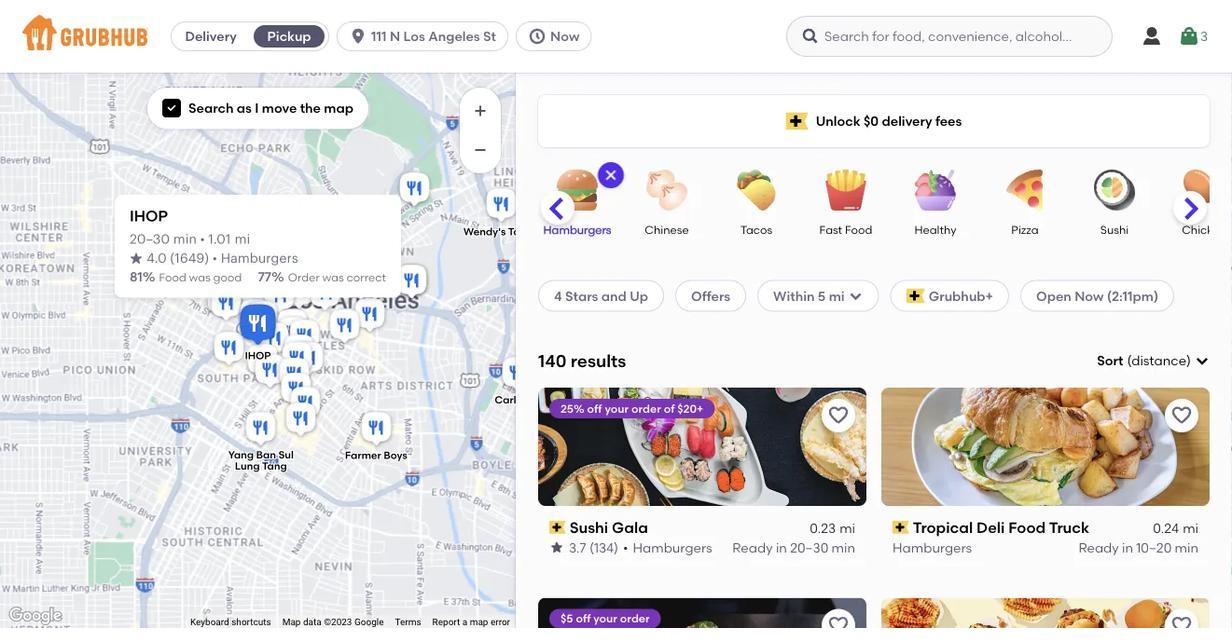 Task type: locate. For each thing, give the bounding box(es) containing it.
grubhub plus flag logo image left unlock
[[786, 112, 808, 130]]

tacos
[[741, 223, 772, 236]]

1 horizontal spatial %
[[272, 269, 284, 285]]

svg image
[[1141, 25, 1163, 48], [1178, 25, 1200, 48], [349, 27, 368, 46], [528, 27, 547, 46], [801, 27, 820, 46], [604, 168, 618, 183], [848, 289, 863, 304]]

order left of
[[632, 402, 661, 415]]

0 vertical spatial (
[[170, 252, 175, 265]]

min
[[173, 233, 197, 246], [832, 540, 855, 556], [1175, 540, 1199, 556]]

2 ready from the left
[[1079, 540, 1119, 556]]

ready for sushi gala
[[733, 540, 773, 556]]

1 horizontal spatial •
[[213, 252, 217, 265]]

0 horizontal spatial (
[[170, 252, 175, 265]]

shake shack logo image
[[882, 599, 1210, 629]]

off right $5 at the left of the page
[[576, 613, 591, 626]]

was inside 81 % food was good
[[189, 271, 211, 285]]

save this restaurant button
[[822, 399, 855, 433], [1165, 399, 1199, 433], [822, 610, 855, 629], [1165, 610, 1199, 629]]

( for 1649
[[170, 252, 175, 265]]

• down the gala
[[623, 540, 628, 556]]

svg image left search
[[166, 103, 177, 114]]

min up to
[[1175, 540, 1199, 556]]

deli
[[977, 519, 1005, 537]]

77 % order was correct
[[258, 269, 386, 285]]

proceed to chec button
[[1069, 552, 1232, 586]]

0 vertical spatial your
[[605, 402, 629, 415]]

1 horizontal spatial map
[[470, 617, 488, 628]]

1 vertical spatial food
[[159, 271, 186, 285]]

0 vertical spatial •
[[200, 233, 205, 246]]

shayan express image
[[278, 370, 315, 411]]

ihop for ihop 20–30 min • 1.01 mi
[[130, 207, 168, 225]]

( inside field
[[1127, 353, 1132, 369]]

4.0 ( 1649 )
[[146, 252, 209, 265]]

order for $5 off your order
[[620, 613, 650, 626]]

sushi image
[[1082, 170, 1147, 211]]

svg image right 'distance'
[[1195, 354, 1210, 369]]

1 horizontal spatial now
[[1075, 288, 1104, 304]]

food right deli at the bottom
[[1009, 519, 1046, 537]]

was inside the 77 % order was correct
[[322, 271, 344, 285]]

master burger image
[[251, 352, 289, 393]]

terms link
[[395, 617, 421, 628]]

farmer boys
[[345, 450, 407, 462]]

1 horizontal spatial 20–30
[[790, 540, 829, 556]]

pickup button
[[250, 21, 328, 51]]

was for 81
[[189, 271, 211, 285]]

a
[[462, 617, 468, 628]]

burger district image
[[276, 355, 313, 396]]

20–30 up 4.0
[[130, 233, 170, 246]]

) inside field
[[1187, 353, 1191, 369]]

los
[[403, 28, 425, 44]]

0 vertical spatial grubhub plus flag logo image
[[786, 112, 808, 130]]

yang ban sul lung tang image
[[242, 410, 279, 451]]

1 horizontal spatial ready
[[1079, 540, 1119, 556]]

ready for tropical deli food truck
[[1079, 540, 1119, 556]]

min for sushi gala
[[832, 540, 855, 556]]

$20+
[[678, 402, 704, 415]]

delivery
[[882, 113, 932, 129]]

fast food
[[820, 223, 873, 236]]

gus's drive-in image
[[200, 221, 237, 262]]

• hamburgers down the gala
[[623, 540, 712, 556]]

4 stars and up
[[554, 288, 648, 304]]

sul
[[279, 449, 294, 462]]

save this restaurant image
[[827, 405, 850, 427], [1171, 405, 1193, 427], [827, 615, 850, 629]]

1 vertical spatial off
[[576, 613, 591, 626]]

• hamburgers for 1649
[[213, 252, 298, 265]]

1 vertical spatial your
[[594, 613, 618, 626]]

2 was from the left
[[322, 271, 344, 285]]

sushi gala image
[[351, 296, 389, 337]]

1 vertical spatial • hamburgers
[[623, 540, 712, 556]]

2 vertical spatial food
[[1009, 519, 1046, 537]]

truck
[[1049, 519, 1090, 537]]

hamburgers down hamburgers image
[[543, 223, 611, 236]]

error
[[491, 617, 510, 628]]

$0
[[864, 113, 879, 129]]

1 was from the left
[[189, 271, 211, 285]]

wendy's
[[463, 226, 506, 238]]

food for tropical deli food truck
[[1009, 519, 1046, 537]]

• hamburgers for 3.7 (134)
[[623, 540, 712, 556]]

off for 25%
[[587, 402, 602, 415]]

tropical deli food truck
[[913, 519, 1090, 537]]

ready
[[733, 540, 773, 556], [1079, 540, 1119, 556]]

mi inside ihop 20–30 min • 1.01 mi
[[235, 233, 250, 246]]

tortas
[[508, 226, 540, 238]]

ale's restaurant image
[[282, 400, 319, 441]]

)
[[205, 252, 209, 265], [1187, 353, 1191, 369]]

vurger guyz image
[[255, 320, 292, 361]]

20–30 down 0.23
[[790, 540, 829, 556]]

2 horizontal spatial food
[[1009, 519, 1046, 537]]

(134)
[[590, 540, 618, 556]]

sushi for sushi
[[1101, 223, 1129, 236]]

1 horizontal spatial (
[[1127, 353, 1132, 369]]

now right st
[[550, 28, 580, 44]]

1 horizontal spatial svg image
[[1195, 354, 1210, 369]]

boys
[[384, 450, 407, 462]]

2 horizontal spatial min
[[1175, 540, 1199, 556]]

chinese
[[645, 223, 689, 236]]

your for 25%
[[605, 402, 629, 415]]

hill street bar & restaurant logo image
[[538, 599, 867, 629]]

your right 25%
[[605, 402, 629, 415]]

0 horizontal spatial in
[[776, 540, 787, 556]]

ready up 'hill street bar & restaurant logo'
[[733, 540, 773, 556]]

1 vertical spatial 20–30
[[790, 540, 829, 556]]

sushi
[[1101, 223, 1129, 236], [570, 519, 608, 537]]

svg image
[[166, 103, 177, 114], [1195, 354, 1210, 369]]

yang
[[228, 449, 254, 462]]

0 horizontal spatial • hamburgers
[[213, 252, 298, 265]]

the little jewel of new orleans image
[[359, 226, 396, 267]]

order right $5 at the left of the page
[[620, 613, 650, 626]]

( right 4.0
[[170, 252, 175, 265]]

1 vertical spatial ihop
[[245, 350, 271, 363]]

i
[[255, 100, 259, 116]]

min inside ihop 20–30 min • 1.01 mi
[[173, 233, 197, 246]]

billionaire burger boyz image
[[348, 229, 386, 270]]

1 horizontal spatial • hamburgers
[[623, 540, 712, 556]]

map right the
[[324, 100, 354, 116]]

sushi down sushi image
[[1101, 223, 1129, 236]]

food right fast
[[845, 223, 873, 236]]

0 vertical spatial now
[[550, 28, 580, 44]]

• hamburgers up "77"
[[213, 252, 298, 265]]

gala
[[612, 519, 648, 537]]

rating image
[[130, 252, 143, 264]]

0 vertical spatial )
[[205, 252, 209, 265]]

smashburger image
[[210, 329, 248, 370]]

hamburgers up "77"
[[221, 252, 298, 265]]

mi right 0.24
[[1183, 521, 1199, 537]]

None field
[[1097, 352, 1210, 371]]

sushi gala
[[570, 519, 648, 537]]

0 vertical spatial order
[[632, 402, 661, 415]]

0 vertical spatial • hamburgers
[[213, 252, 298, 265]]

fees
[[936, 113, 962, 129]]

1 vertical spatial svg image
[[1195, 354, 1210, 369]]

off right 25%
[[587, 402, 602, 415]]

subscription pass image
[[893, 522, 909, 535]]

mi right 0.23
[[840, 521, 855, 537]]

0 horizontal spatial %
[[143, 269, 155, 285]]

1 in from the left
[[776, 540, 787, 556]]

0 horizontal spatial now
[[550, 28, 580, 44]]

was right the order
[[322, 271, 344, 285]]

0 horizontal spatial food
[[159, 271, 186, 285]]

dollis - breakfast restaurant image
[[208, 285, 245, 326]]

1 horizontal spatial min
[[832, 540, 855, 556]]

20–30 inside ihop 20–30 min • 1.01 mi
[[130, 233, 170, 246]]

the kroft image
[[348, 230, 386, 271]]

hamburgers
[[543, 223, 611, 236], [221, 252, 298, 265], [633, 540, 712, 556], [893, 540, 972, 556]]

0 horizontal spatial map
[[324, 100, 354, 116]]

) down 1.01
[[205, 252, 209, 265]]

0 horizontal spatial ready
[[733, 540, 773, 556]]

0 vertical spatial map
[[324, 100, 354, 116]]

mi right 1.01
[[235, 233, 250, 246]]

2 horizontal spatial •
[[623, 540, 628, 556]]

25%
[[561, 402, 585, 415]]

• left 1.01
[[200, 233, 205, 246]]

• for 3.7 (134)
[[623, 540, 628, 556]]

grubhub plus flag logo image for grubhub+
[[906, 289, 925, 304]]

) inside map region
[[205, 252, 209, 265]]

0 vertical spatial off
[[587, 402, 602, 415]]

food
[[845, 223, 873, 236], [159, 271, 186, 285], [1009, 519, 1046, 537]]

open now (2:11pm)
[[1036, 288, 1159, 304]]

sushi up "3.7 (134)"
[[570, 519, 608, 537]]

1 vertical spatial now
[[1075, 288, 1104, 304]]

ready down truck
[[1079, 540, 1119, 556]]

wendy's tortas image
[[483, 186, 520, 227]]

0 horizontal spatial sushi
[[570, 519, 608, 537]]

1 horizontal spatial was
[[322, 271, 344, 285]]

chicken
[[1182, 223, 1226, 236]]

ihop
[[130, 207, 168, 225], [245, 350, 271, 363]]

• for 1649
[[213, 252, 217, 265]]

vegan hooligans image
[[290, 340, 327, 381]]

anna's fish market dtla image
[[244, 299, 281, 340]]

hamburgers down tropical
[[893, 540, 972, 556]]

order
[[632, 402, 661, 415], [620, 613, 650, 626]]

tropical deli food truck image
[[326, 307, 363, 348]]

©2023
[[324, 617, 352, 628]]

your right $5 at the left of the page
[[594, 613, 618, 626]]

1 vertical spatial order
[[620, 613, 650, 626]]

as
[[237, 100, 252, 116]]

1 % from the left
[[143, 269, 155, 285]]

1 vertical spatial grubhub plus flag logo image
[[906, 289, 925, 304]]

of
[[664, 402, 675, 415]]

0 horizontal spatial )
[[205, 252, 209, 265]]

and
[[601, 288, 627, 304]]

burger den image
[[393, 262, 431, 303]]

healthy image
[[903, 170, 968, 211]]

1 ready from the left
[[733, 540, 773, 556]]

1 vertical spatial sushi
[[570, 519, 608, 537]]

ihop inside ihop 20–30 min • 1.01 mi
[[130, 207, 168, 225]]

2 vertical spatial •
[[623, 540, 628, 556]]

sort ( distance )
[[1097, 353, 1191, 369]]

$5 off your order
[[561, 613, 650, 626]]

25% off your order of $20+
[[561, 402, 704, 415]]

% down 4.0
[[143, 269, 155, 285]]

1 horizontal spatial sushi
[[1101, 223, 1129, 236]]

was down 1649
[[189, 271, 211, 285]]

0 vertical spatial food
[[845, 223, 873, 236]]

plus icon image
[[471, 102, 490, 120]]

1 vertical spatial map
[[470, 617, 488, 628]]

• hamburgers inside map region
[[213, 252, 298, 265]]

farmer boys image
[[358, 410, 395, 451]]

1 horizontal spatial grubhub plus flag logo image
[[906, 289, 925, 304]]

( inside map region
[[170, 252, 175, 265]]

( right sort
[[1127, 353, 1132, 369]]

sushi gala logo image
[[538, 388, 867, 506]]

unlock
[[816, 113, 861, 129]]

now inside now button
[[550, 28, 580, 44]]

grubhub plus flag logo image left grubhub+
[[906, 289, 925, 304]]

wild living foods image
[[278, 340, 316, 381]]

1 vertical spatial (
[[1127, 353, 1132, 369]]

0.23
[[810, 521, 836, 537]]

2 in from the left
[[1122, 540, 1133, 556]]

81 % food was good
[[130, 269, 242, 285]]

now
[[550, 28, 580, 44], [1075, 288, 1104, 304]]

st
[[483, 28, 496, 44]]

1 vertical spatial •
[[213, 252, 217, 265]]

0 horizontal spatial ihop
[[130, 207, 168, 225]]

0 horizontal spatial was
[[189, 271, 211, 285]]

burgershop image
[[280, 332, 318, 373]]

now right open
[[1075, 288, 1104, 304]]

map right a on the bottom of page
[[470, 617, 488, 628]]

in
[[776, 540, 787, 556], [1122, 540, 1133, 556]]

unlock $0 delivery fees
[[816, 113, 962, 129]]

0 vertical spatial ihop
[[130, 207, 168, 225]]

1 horizontal spatial in
[[1122, 540, 1133, 556]]

min up 1649
[[173, 233, 197, 246]]

svg image inside now button
[[528, 27, 547, 46]]

0 vertical spatial svg image
[[166, 103, 177, 114]]

grubhub plus flag logo image for unlock $0 delivery fees
[[786, 112, 808, 130]]

your
[[605, 402, 629, 415], [594, 613, 618, 626]]

fast
[[820, 223, 842, 236]]

0 vertical spatial 20–30
[[130, 233, 170, 246]]

1 horizontal spatial ihop
[[245, 350, 271, 363]]

0.23 mi
[[810, 521, 855, 537]]

3.7 (134)
[[569, 540, 618, 556]]

d-town burger bar image
[[286, 317, 323, 358]]

food inside 81 % food was good
[[159, 271, 186, 285]]

% left the order
[[272, 269, 284, 285]]

google image
[[5, 604, 66, 629]]

20–30
[[130, 233, 170, 246], [790, 540, 829, 556]]

none field containing sort
[[1097, 352, 1210, 371]]

) right sort
[[1187, 353, 1191, 369]]

min down 0.23 mi
[[832, 540, 855, 556]]

2 % from the left
[[272, 269, 284, 285]]

farmer
[[345, 450, 381, 462]]

food down 4.0 ( 1649 )
[[159, 271, 186, 285]]

0 horizontal spatial grubhub plus flag logo image
[[786, 112, 808, 130]]

111 n los angeles st button
[[337, 21, 516, 51]]

ihop 20–30 min • 1.01 mi
[[130, 207, 250, 246]]

grubhub plus flag logo image
[[786, 112, 808, 130], [906, 289, 925, 304]]

0 horizontal spatial •
[[200, 233, 205, 246]]

1 vertical spatial )
[[1187, 353, 1191, 369]]

move
[[262, 100, 297, 116]]

0 vertical spatial sushi
[[1101, 223, 1129, 236]]

salt n peppa image
[[275, 314, 312, 355]]

0 horizontal spatial 20–30
[[130, 233, 170, 246]]

wendy's tortas
[[463, 226, 540, 238]]

the vegan joint image
[[287, 384, 324, 425]]

1 horizontal spatial )
[[1187, 353, 1191, 369]]

0 horizontal spatial min
[[173, 233, 197, 246]]

• down 1.01
[[213, 252, 217, 265]]

jr.
[[527, 394, 539, 407]]

% for 77
[[272, 269, 284, 285]]



Task type: vqa. For each thing, say whether or not it's contained in the screenshot.
svg image corresponding to Search as I move the map
yes



Task type: describe. For each thing, give the bounding box(es) containing it.
off for $5
[[576, 613, 591, 626]]

pizza image
[[993, 170, 1058, 211]]

el charro restaurant image
[[189, 244, 226, 285]]

4
[[554, 288, 562, 304]]

now button
[[516, 21, 599, 51]]

terms
[[395, 617, 421, 628]]

chicken image
[[1172, 170, 1232, 211]]

svg image inside 3 button
[[1178, 25, 1200, 48]]

sort
[[1097, 353, 1124, 369]]

keyboard shortcuts button
[[190, 616, 271, 629]]

svg image inside 111 n los angeles st button
[[349, 27, 368, 46]]

0.24
[[1153, 521, 1179, 537]]

distance
[[1132, 353, 1187, 369]]

the melt - 7th & figueroa, la image
[[236, 297, 274, 338]]

report a map error link
[[432, 617, 510, 628]]

• inside ihop 20–30 min • 1.01 mi
[[200, 233, 205, 246]]

save this restaurant image for 25% off your order of $20+
[[827, 405, 850, 427]]

stars
[[565, 288, 598, 304]]

bossa nova image
[[244, 341, 281, 382]]

shake shack image
[[280, 272, 318, 313]]

pickup
[[267, 28, 311, 44]]

ihop image
[[236, 301, 280, 351]]

lung
[[235, 460, 260, 473]]

save this restaurant image for $5 off your order
[[827, 615, 850, 629]]

offers
[[691, 288, 731, 304]]

) for sort ( distance )
[[1187, 353, 1191, 369]]

81
[[130, 269, 143, 285]]

data
[[303, 617, 322, 628]]

was for 77
[[322, 271, 344, 285]]

% for 81
[[143, 269, 155, 285]]

healthy
[[915, 223, 957, 236]]

tropical
[[913, 519, 973, 537]]

0 horizontal spatial svg image
[[166, 103, 177, 114]]

mi right the '5'
[[829, 288, 845, 304]]

( for distance
[[1127, 353, 1132, 369]]

within
[[773, 288, 815, 304]]

search
[[188, 100, 234, 116]]

chinese image
[[634, 170, 700, 211]]

cargo snack shack image
[[396, 170, 433, 211]]

keyboard shortcuts
[[190, 617, 271, 628]]

hamburgers image
[[545, 170, 610, 211]]

minus icon image
[[471, 141, 490, 160]]

shortcuts
[[232, 617, 271, 628]]

keyboard
[[190, 617, 229, 628]]

report
[[432, 617, 460, 628]]

10–20
[[1136, 540, 1172, 556]]

within 5 mi
[[773, 288, 845, 304]]

delivery button
[[172, 21, 250, 51]]

star icon image
[[549, 541, 564, 556]]

good
[[213, 271, 242, 285]]

report a map error
[[432, 617, 510, 628]]

results
[[571, 351, 626, 371]]

your for $5
[[594, 613, 618, 626]]

svg image inside field
[[1195, 354, 1210, 369]]

3 button
[[1178, 20, 1208, 53]]

angeles
[[428, 28, 480, 44]]

hill street bar & restaurant image
[[306, 274, 344, 315]]

arda's cafe image
[[274, 307, 311, 348]]

1649
[[175, 252, 205, 265]]

111 n los angeles st
[[371, 28, 496, 44]]

111
[[371, 28, 387, 44]]

denny's image
[[393, 262, 431, 303]]

grubhub+
[[929, 288, 993, 304]]

habibi bites image
[[204, 281, 241, 322]]

Search for food, convenience, alcohol... search field
[[786, 16, 1113, 57]]

1.01
[[208, 233, 231, 246]]

in for sushi gala
[[776, 540, 787, 556]]

1 horizontal spatial food
[[845, 223, 873, 236]]

google
[[354, 617, 384, 628]]

order
[[288, 271, 320, 285]]

4.0
[[146, 252, 167, 265]]

tacos image
[[724, 170, 789, 211]]

hamburgers inside map region
[[221, 252, 298, 265]]

3
[[1200, 28, 1208, 44]]

3.7
[[569, 540, 586, 556]]

fast food image
[[813, 170, 879, 211]]

pizza
[[1012, 223, 1039, 236]]

delivery
[[185, 28, 237, 44]]

carl's jr.
[[495, 394, 539, 407]]

bonaventure brewing co. image
[[261, 277, 298, 318]]

tropical deli food truck logo image
[[882, 388, 1210, 506]]

main navigation navigation
[[0, 0, 1232, 73]]

in for tropical deli food truck
[[1122, 540, 1133, 556]]

$5
[[561, 613, 573, 626]]

yang ban sul lung tang
[[228, 449, 294, 473]]

) for 4.0 ( 1649 )
[[205, 252, 209, 265]]

proceed
[[1126, 561, 1180, 577]]

ban
[[256, 449, 276, 462]]

map region
[[0, 0, 753, 629]]

subscription pass image
[[549, 522, 566, 535]]

sushi for sushi gala
[[570, 519, 608, 537]]

77
[[258, 269, 272, 285]]

ihop for ihop
[[245, 350, 271, 363]]

hamburgers down the gala
[[633, 540, 712, 556]]

to
[[1183, 561, 1196, 577]]

carl's
[[495, 394, 524, 407]]

map
[[282, 617, 301, 628]]

(2:11pm)
[[1107, 288, 1159, 304]]

food for 81 % food was good
[[159, 271, 186, 285]]

order for 25% off your order of $20+
[[632, 402, 661, 415]]

ready in 10–20 min
[[1079, 540, 1199, 556]]

proceed to chec
[[1126, 561, 1232, 577]]

map data ©2023 google
[[282, 617, 384, 628]]

min for tropical deli food truck
[[1175, 540, 1199, 556]]

140
[[538, 351, 567, 371]]

chec
[[1200, 561, 1232, 577]]

save this restaurant image
[[1171, 615, 1193, 629]]

carl's jr. image
[[499, 354, 536, 396]]

search as i move the map
[[188, 100, 354, 116]]

the
[[300, 100, 321, 116]]



